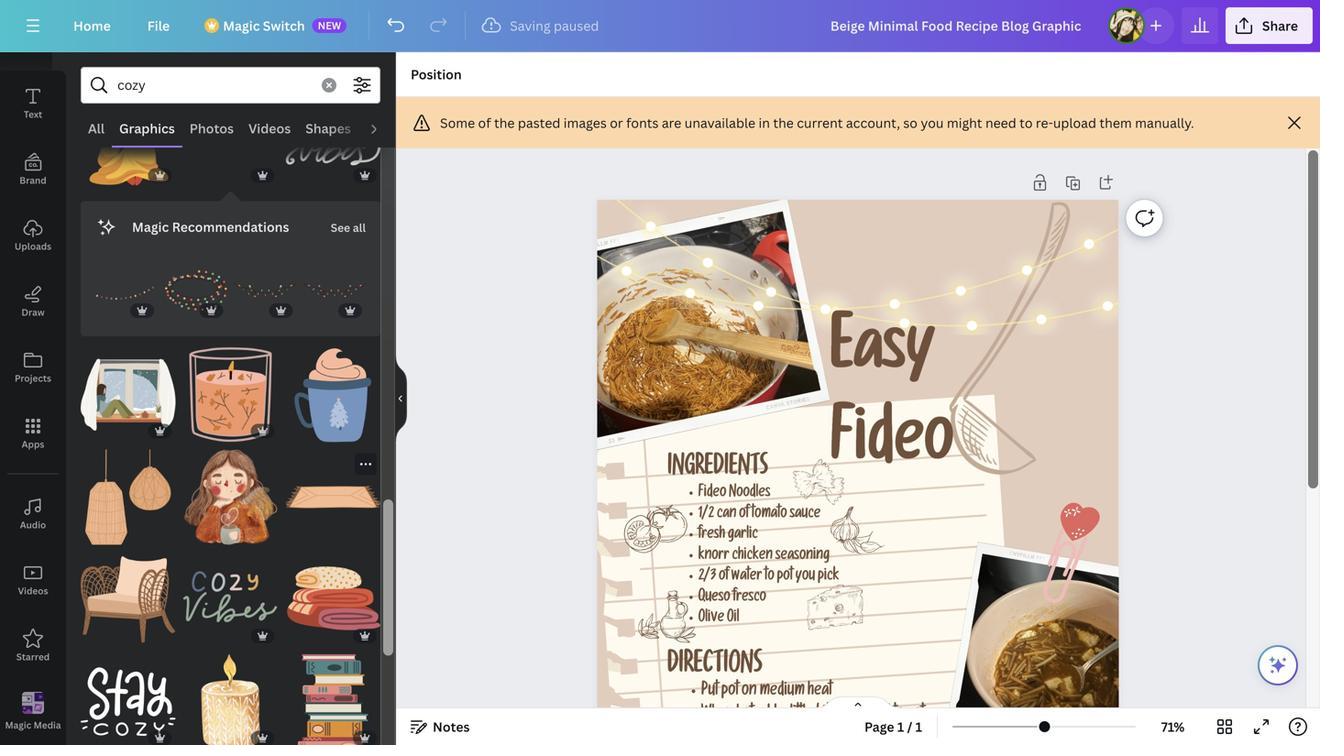 Task type: describe. For each thing, give the bounding box(es) containing it.
1 horizontal spatial you
[[921, 114, 944, 132]]

sauce
[[790, 508, 821, 523]]

elements button
[[0, 5, 66, 71]]

1 horizontal spatial audio button
[[358, 111, 410, 146]]

little
[[791, 707, 814, 724]]

0 horizontal spatial videos
[[18, 585, 48, 598]]

rattan chair illustration image
[[81, 553, 176, 648]]

of right can
[[740, 508, 750, 523]]

page
[[865, 719, 895, 736]]

uploads button
[[0, 203, 66, 269]]

put
[[702, 684, 719, 701]]

a
[[781, 707, 788, 724]]

when
[[702, 707, 734, 724]]

2/3
[[699, 570, 717, 586]]

decorative christmas garland flat illustration image
[[165, 260, 227, 322]]

draw button
[[0, 269, 66, 335]]

pick
[[818, 570, 840, 586]]

apps button
[[0, 401, 66, 467]]

queso
[[699, 591, 731, 607]]

chicken
[[733, 549, 774, 565]]

text button
[[0, 71, 66, 137]]

saving paused
[[510, 17, 599, 34]]

magic switch
[[223, 17, 305, 34]]

heat
[[808, 684, 833, 701]]

fonts
[[627, 114, 659, 132]]

position
[[411, 66, 462, 83]]

2 the from the left
[[774, 114, 794, 132]]

2 untitled media image from the left
[[304, 260, 366, 322]]

home link
[[59, 7, 125, 44]]

see all button
[[329, 209, 368, 245]]

draw
[[21, 306, 45, 319]]

brand
[[20, 174, 47, 187]]

magic for magic recommendations
[[132, 218, 169, 236]]

hide image
[[395, 355, 407, 443]]

laddle icon image
[[890, 196, 1177, 497]]

see
[[331, 220, 350, 235]]

bit
[[817, 707, 830, 724]]

images
[[564, 114, 607, 132]]

unavailable
[[685, 114, 756, 132]]

1 vertical spatial audio button
[[0, 482, 66, 548]]

cutesy christmas frappuccino image
[[286, 348, 381, 443]]

of right some
[[478, 114, 491, 132]]

magic media
[[5, 719, 61, 732]]

garlic
[[728, 529, 759, 544]]

projects
[[15, 372, 51, 385]]

in
[[759, 114, 771, 132]]

2 horizontal spatial to
[[1020, 114, 1033, 132]]

shapes
[[306, 120, 351, 137]]

1 horizontal spatial videos button
[[241, 111, 298, 146]]

apps
[[22, 438, 44, 451]]

fideo noodles 1/2 can of tomato sauce fresh garlic knorr chicken seasoning 2/3 of water to pot you pick queso fresco olive oil
[[699, 487, 840, 628]]

them
[[1100, 114, 1133, 132]]

see all
[[331, 220, 366, 235]]

easy
[[831, 324, 936, 392]]

girl with coffee image
[[183, 450, 278, 545]]

pasted
[[518, 114, 561, 132]]

0 vertical spatial videos
[[249, 120, 291, 137]]

elements
[[12, 42, 54, 55]]

graphics button
[[112, 111, 182, 146]]

seasoning
[[776, 549, 830, 565]]

1/2
[[699, 508, 715, 523]]

of inside put pot on medium heat when hot add a little bit of olive oil to pot
[[833, 707, 844, 724]]

all
[[353, 220, 366, 235]]

water
[[732, 570, 763, 586]]

tomato
[[752, 508, 788, 523]]

position button
[[404, 60, 469, 89]]

can
[[717, 508, 737, 523]]

share button
[[1226, 7, 1314, 44]]

put pot on medium heat when hot add a little bit of olive oil to pot
[[702, 684, 925, 724]]

cozy vibes hand lettering image
[[183, 553, 278, 648]]

/
[[908, 719, 913, 736]]

add
[[757, 707, 778, 724]]

shapes button
[[298, 111, 358, 146]]

of right 2/3
[[719, 570, 729, 586]]

paused
[[554, 17, 599, 34]]



Task type: locate. For each thing, give the bounding box(es) containing it.
account,
[[847, 114, 901, 132]]

medium
[[760, 684, 805, 701]]

0 horizontal spatial magic
[[5, 719, 31, 732]]

cozy winter with woman reading in windowsill image
[[81, 348, 176, 443]]

1 right /
[[916, 719, 923, 736]]

on
[[742, 684, 757, 701]]

fideo inside fideo noodles 1/2 can of tomato sauce fresh garlic knorr chicken seasoning 2/3 of water to pot you pick queso fresco olive oil
[[699, 487, 727, 502]]

some
[[440, 114, 475, 132]]

text
[[24, 108, 42, 121]]

or
[[610, 114, 624, 132]]

starred button
[[0, 614, 66, 680]]

to
[[1020, 114, 1033, 132], [765, 570, 775, 586], [894, 707, 905, 724]]

file button
[[133, 7, 185, 44]]

you
[[921, 114, 944, 132], [796, 570, 816, 586]]

videos button up starred
[[0, 548, 66, 614]]

fresco
[[734, 591, 767, 607]]

fideo for fideo noodles 1/2 can of tomato sauce fresh garlic knorr chicken seasoning 2/3 of water to pot you pick queso fresco olive oil
[[699, 487, 727, 502]]

page 1 / 1
[[865, 719, 923, 736]]

2 horizontal spatial magic
[[223, 17, 260, 34]]

videos button
[[241, 111, 298, 146], [0, 548, 66, 614]]

1 1 from the left
[[898, 719, 905, 736]]

0 vertical spatial magic
[[223, 17, 260, 34]]

magic for magic switch
[[223, 17, 260, 34]]

some of the pasted images or fonts are unavailable in the current account, so you might need to re-upload them manually.
[[440, 114, 1195, 132]]

directions
[[668, 655, 763, 682]]

blankets image
[[286, 553, 381, 648]]

guy sitting under cozy plaid enjoying hot drink mug. image
[[81, 91, 176, 187]]

you inside fideo noodles 1/2 can of tomato sauce fresh garlic knorr chicken seasoning 2/3 of water to pot you pick queso fresco olive oil
[[796, 570, 816, 586]]

saving
[[510, 17, 551, 34]]

oil
[[878, 707, 891, 724]]

Design title text field
[[816, 7, 1102, 44]]

to right the oil
[[894, 707, 905, 724]]

71%
[[1162, 719, 1186, 736]]

saving paused status
[[474, 15, 609, 37]]

audio right "shapes" button
[[366, 120, 403, 137]]

1 vertical spatial fideo
[[699, 487, 727, 502]]

0 horizontal spatial videos button
[[0, 548, 66, 614]]

0 vertical spatial fideo
[[831, 415, 955, 483]]

0 horizontal spatial the
[[494, 114, 515, 132]]

1 the from the left
[[494, 114, 515, 132]]

decorative christmas lights garland image
[[95, 260, 158, 322]]

0 horizontal spatial untitled media image
[[234, 260, 297, 322]]

1 horizontal spatial magic
[[132, 218, 169, 236]]

0 horizontal spatial fideo
[[699, 487, 727, 502]]

paraffin aromatic candles with dry flowers or burning wax or aroma therapy. cute hygge home decoration, holiday decorative design element. flat vector illustration scandinavian. relaxation and resting image
[[183, 348, 278, 443]]

pot left on
[[722, 684, 739, 701]]

0 vertical spatial audio button
[[358, 111, 410, 146]]

rattan hanging lamp image
[[81, 450, 176, 545]]

olive
[[847, 707, 875, 724]]

pot
[[778, 570, 794, 586], [722, 684, 739, 701], [908, 707, 925, 724]]

1 horizontal spatial the
[[774, 114, 794, 132]]

1 horizontal spatial videos
[[249, 120, 291, 137]]

switch
[[263, 17, 305, 34]]

1 horizontal spatial 1
[[916, 719, 923, 736]]

audio down the apps
[[20, 519, 46, 532]]

to inside put pot on medium heat when hot add a little bit of olive oil to pot
[[894, 707, 905, 724]]

group
[[81, 91, 176, 187], [183, 91, 278, 187], [286, 91, 381, 187], [165, 249, 227, 322], [95, 260, 158, 322], [234, 260, 297, 322], [304, 260, 366, 322], [81, 337, 176, 443], [183, 337, 278, 443], [286, 348, 381, 443], [81, 439, 176, 545], [183, 439, 278, 545], [286, 450, 381, 545], [81, 542, 176, 648], [183, 542, 278, 648], [286, 553, 381, 648], [286, 644, 381, 746], [81, 655, 176, 746], [183, 655, 278, 746]]

you right so
[[921, 114, 944, 132]]

canva assistant image
[[1268, 655, 1290, 677]]

pot inside fideo noodles 1/2 can of tomato sauce fresh garlic knorr chicken seasoning 2/3 of water to pot you pick queso fresco olive oil
[[778, 570, 794, 586]]

to right water
[[765, 570, 775, 586]]

might
[[947, 114, 983, 132]]

so
[[904, 114, 918, 132]]

magic recommendations
[[132, 218, 289, 236]]

0 vertical spatial to
[[1020, 114, 1033, 132]]

fideo for fideo
[[831, 415, 955, 483]]

starred
[[16, 651, 50, 664]]

videos up starred button at the left of page
[[18, 585, 48, 598]]

manually.
[[1136, 114, 1195, 132]]

projects button
[[0, 335, 66, 401]]

current
[[797, 114, 843, 132]]

ingredients
[[668, 457, 769, 483]]

magic for magic media
[[5, 719, 31, 732]]

1 vertical spatial magic
[[132, 218, 169, 236]]

file
[[147, 17, 170, 34]]

watercolor orange cozy candle image
[[183, 655, 278, 746]]

71% button
[[1144, 713, 1204, 742]]

videos button right 'photos'
[[241, 111, 298, 146]]

fresh
[[699, 529, 726, 544]]

home
[[73, 17, 111, 34]]

notes
[[433, 719, 470, 736]]

uploads
[[15, 240, 52, 253]]

are
[[662, 114, 682, 132]]

knorr
[[699, 549, 730, 565]]

2 horizontal spatial pot
[[908, 707, 925, 724]]

videos right 'photos'
[[249, 120, 291, 137]]

all
[[88, 120, 105, 137]]

magic left media
[[5, 719, 31, 732]]

pot right the oil
[[908, 707, 925, 724]]

1 vertical spatial you
[[796, 570, 816, 586]]

0 horizontal spatial audio button
[[0, 482, 66, 548]]

0 vertical spatial videos button
[[241, 111, 298, 146]]

photos button
[[182, 111, 241, 146]]

fideo
[[831, 415, 955, 483], [699, 487, 727, 502]]

0 horizontal spatial you
[[796, 570, 816, 586]]

notes button
[[404, 713, 477, 742]]

oil
[[728, 612, 740, 628]]

untitled media image
[[234, 260, 297, 322], [304, 260, 366, 322]]

need
[[986, 114, 1017, 132]]

videos
[[249, 120, 291, 137], [18, 585, 48, 598]]

the right in
[[774, 114, 794, 132]]

to left re-
[[1020, 114, 1033, 132]]

brand button
[[0, 137, 66, 203]]

1 untitled media image from the left
[[234, 260, 297, 322]]

untitled media image right decorative christmas garland flat illustration image
[[234, 260, 297, 322]]

farfalle pasta illustration image
[[794, 460, 845, 505]]

2 vertical spatial magic
[[5, 719, 31, 732]]

1 vertical spatial videos button
[[0, 548, 66, 614]]

all button
[[81, 111, 112, 146]]

magic inside button
[[5, 719, 31, 732]]

books image
[[286, 655, 381, 746]]

to inside fideo noodles 1/2 can of tomato sauce fresh garlic knorr chicken seasoning 2/3 of water to pot you pick queso fresco olive oil
[[765, 570, 775, 586]]

1 vertical spatial videos
[[18, 585, 48, 598]]

rectangular rug image
[[286, 450, 381, 545]]

you down seasoning
[[796, 570, 816, 586]]

1 horizontal spatial to
[[894, 707, 905, 724]]

of
[[478, 114, 491, 132], [740, 508, 750, 523], [719, 570, 729, 586], [833, 707, 844, 724]]

magic inside main menu bar
[[223, 17, 260, 34]]

0 horizontal spatial audio
[[20, 519, 46, 532]]

0 vertical spatial you
[[921, 114, 944, 132]]

1 left /
[[898, 719, 905, 736]]

0 horizontal spatial 1
[[898, 719, 905, 736]]

1 horizontal spatial fideo
[[831, 415, 955, 483]]

2 vertical spatial pot
[[908, 707, 925, 724]]

2 1 from the left
[[916, 719, 923, 736]]

olive oil hand drawn image
[[639, 591, 697, 643]]

media
[[34, 719, 61, 732]]

the
[[494, 114, 515, 132], [774, 114, 794, 132]]

0 horizontal spatial pot
[[722, 684, 739, 701]]

hot
[[737, 707, 754, 724]]

0 vertical spatial pot
[[778, 570, 794, 586]]

olive
[[699, 612, 725, 628]]

2 vertical spatial to
[[894, 707, 905, 724]]

party cozy light glowing garland element watercolor illustration image
[[183, 91, 278, 187]]

0 horizontal spatial to
[[765, 570, 775, 586]]

1 horizontal spatial untitled media image
[[304, 260, 366, 322]]

pot down seasoning
[[778, 570, 794, 586]]

show pages image
[[815, 696, 903, 711]]

the left the pasted
[[494, 114, 515, 132]]

new
[[318, 18, 341, 32]]

photos
[[190, 120, 234, 137]]

1 vertical spatial audio
[[20, 519, 46, 532]]

audio button right shapes
[[358, 111, 410, 146]]

noodles
[[730, 487, 771, 502]]

1 vertical spatial pot
[[722, 684, 739, 701]]

1 horizontal spatial pot
[[778, 570, 794, 586]]

recommendations
[[172, 218, 289, 236]]

magic media button
[[0, 680, 66, 746]]

1 horizontal spatial audio
[[366, 120, 403, 137]]

audio
[[366, 120, 403, 137], [20, 519, 46, 532]]

share
[[1263, 17, 1299, 34]]

0 vertical spatial audio
[[366, 120, 403, 137]]

untitled media image down see
[[304, 260, 366, 322]]

of right bit
[[833, 707, 844, 724]]

Search elements search field
[[117, 68, 311, 103]]

1 vertical spatial to
[[765, 570, 775, 586]]

main menu bar
[[0, 0, 1321, 52]]

magic up decorative christmas lights garland image
[[132, 218, 169, 236]]

magic left the switch
[[223, 17, 260, 34]]

re-
[[1037, 114, 1054, 132]]

audio button down the apps
[[0, 482, 66, 548]]

upload
[[1054, 114, 1097, 132]]

graphics
[[119, 120, 175, 137]]



Task type: vqa. For each thing, say whether or not it's contained in the screenshot.
educational
no



